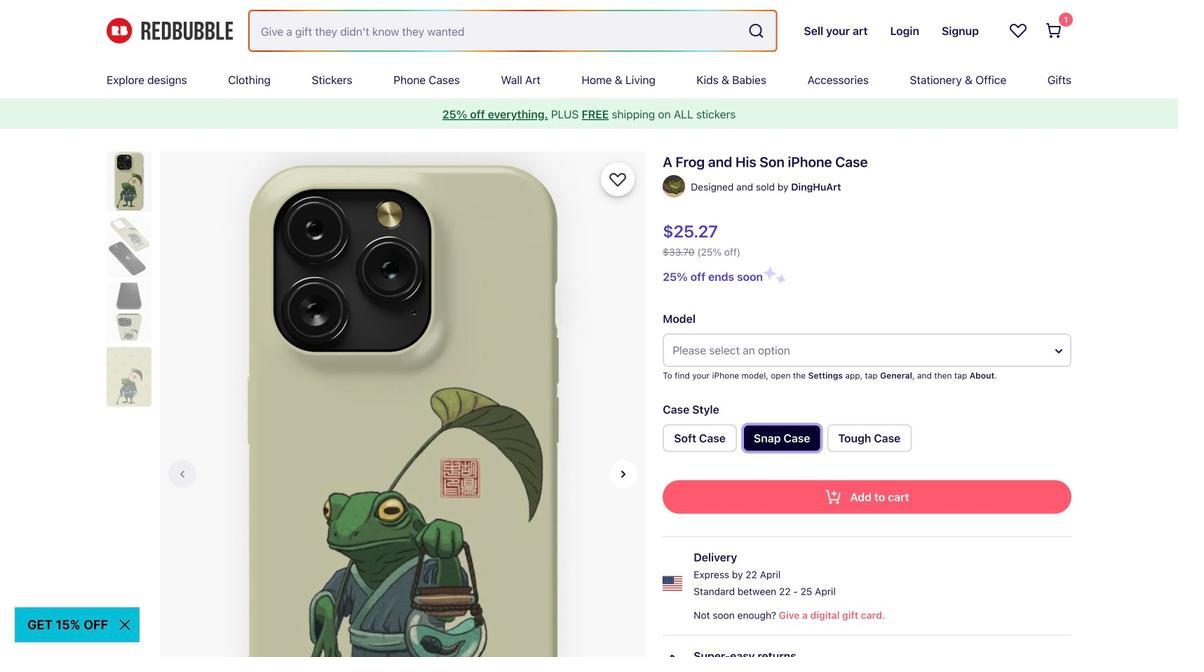 Task type: describe. For each thing, give the bounding box(es) containing it.
9 menu item from the left
[[910, 62, 1006, 98]]

Search term search field
[[250, 11, 742, 50]]

5 menu item from the left
[[501, 62, 541, 98]]

8 menu item from the left
[[807, 62, 869, 98]]



Task type: vqa. For each thing, say whether or not it's contained in the screenshot.
menu item
yes



Task type: locate. For each thing, give the bounding box(es) containing it.
None radio
[[663, 425, 737, 453], [743, 425, 821, 453], [827, 425, 912, 453], [663, 425, 737, 453], [743, 425, 821, 453], [827, 425, 912, 453]]

4 menu item from the left
[[393, 62, 460, 98]]

menu bar
[[107, 62, 1071, 98]]

case style option group
[[663, 425, 1071, 458]]

10 menu item from the left
[[1047, 62, 1071, 98]]

3 menu item from the left
[[312, 62, 352, 98]]

1 menu item from the left
[[107, 62, 187, 98]]

flag of us image
[[663, 574, 682, 594]]

menu item
[[107, 62, 187, 98], [228, 62, 271, 98], [312, 62, 352, 98], [393, 62, 460, 98], [501, 62, 541, 98], [582, 62, 655, 98], [697, 62, 766, 98], [807, 62, 869, 98], [910, 62, 1006, 98], [1047, 62, 1071, 98]]

None field
[[250, 11, 776, 50]]

2 menu item from the left
[[228, 62, 271, 98]]

6 menu item from the left
[[582, 62, 655, 98]]

7 menu item from the left
[[697, 62, 766, 98]]



